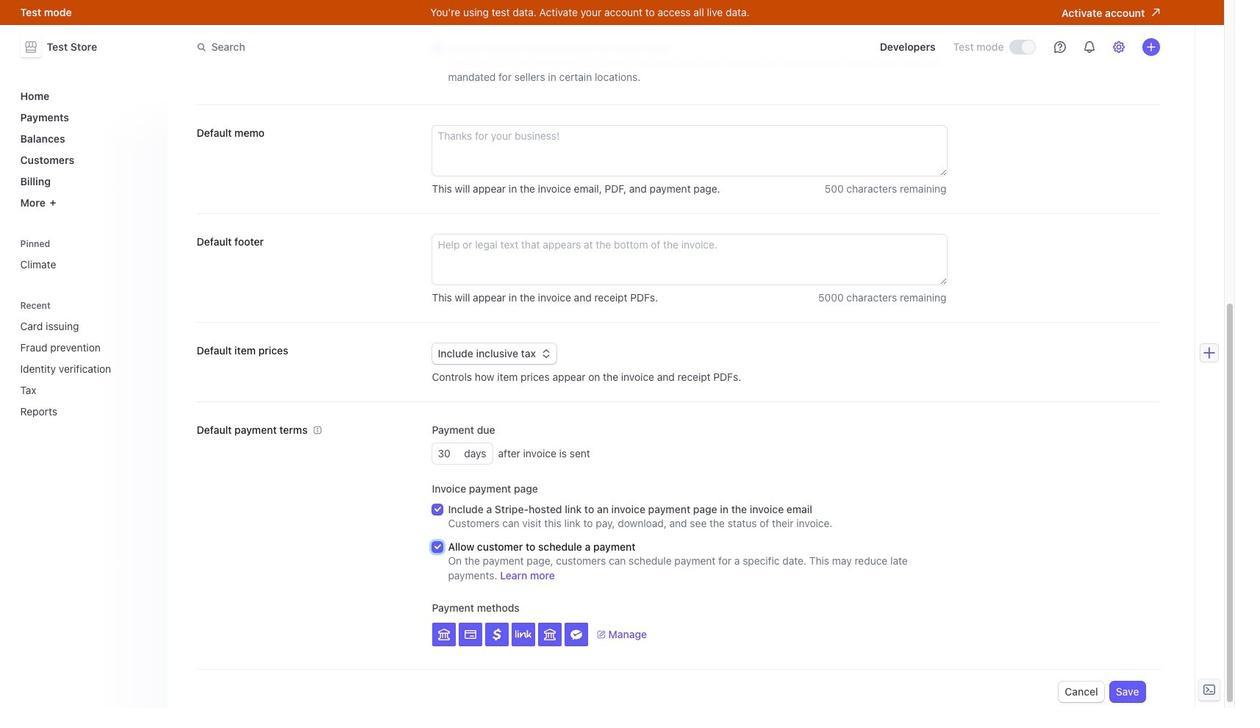 Task type: locate. For each thing, give the bounding box(es) containing it.
notifications image
[[1084, 41, 1096, 53]]

None search field
[[188, 33, 603, 61]]

svg image
[[542, 349, 551, 358]]

None text field
[[432, 444, 464, 464]]

pinned element
[[14, 234, 159, 277]]

settings image
[[1113, 41, 1125, 53]]

Test mode checkbox
[[1010, 41, 1035, 54]]

Search text field
[[188, 33, 603, 61]]

core navigation links element
[[14, 84, 159, 215]]

1 recent element from the top
[[14, 295, 159, 424]]

Help or legal text that appears at the bottom of the invoice. text field
[[432, 235, 947, 285]]

edit pins image
[[144, 239, 153, 248]]

Thanks for your business! text field
[[432, 126, 947, 176]]

recent element
[[14, 295, 159, 424], [14, 314, 159, 424]]

svg image
[[515, 627, 532, 643]]



Task type: describe. For each thing, give the bounding box(es) containing it.
help image
[[1055, 41, 1066, 53]]

clear history image
[[144, 301, 153, 310]]

2 recent element from the top
[[14, 314, 159, 424]]



Task type: vqa. For each thing, say whether or not it's contained in the screenshot.
Search text box
yes



